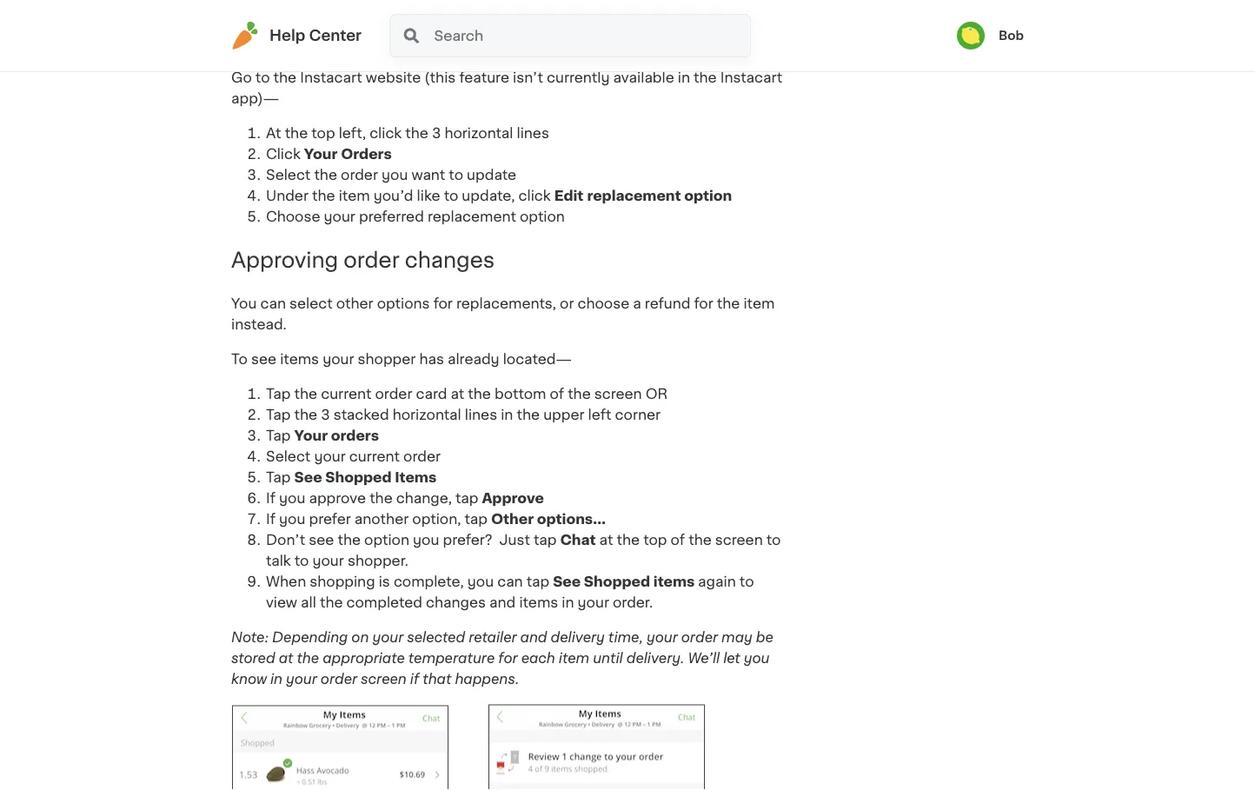 Task type: describe. For each thing, give the bounding box(es) containing it.
select
[[290, 297, 333, 311]]

when
[[266, 575, 306, 589]]

at inside the tap the current order card at the bottom of the screen or tap the 3 stacked horizontal lines in the upper left corner tap your orders select your current order tap see shopped items
[[451, 387, 465, 401]]

item inside note: depending on your selected retailer and delivery time, your order may be stored at the appropriate temperature for each item until delivery. we'll let you know in your order screen if that happens.
[[559, 652, 590, 666]]

selected
[[407, 631, 465, 645]]

horizontal inside at the top left, click the 3 horizontal lines click your orders select the order you want to update under the item you'd like to update, click edit replacement option choose your preferred replacement option
[[445, 127, 513, 140]]

click
[[266, 147, 301, 161]]

center
[[309, 28, 362, 43]]

go to the instacart website (this feature isn't currently available in the instacart app)
[[231, 71, 783, 106]]

you
[[231, 297, 257, 311]]

card
[[416, 387, 447, 401]]

help center
[[270, 28, 362, 43]]

of inside the tap the current order card at the bottom of the screen or tap the 3 stacked horizontal lines in the upper left corner tap your orders select your current order tap see shopped items
[[550, 387, 564, 401]]

edit
[[555, 189, 584, 203]]

replacements,
[[457, 297, 557, 311]]

tap left other
[[465, 512, 488, 526]]

if you prefer another option, tap other options…
[[266, 512, 606, 526]]

corner
[[615, 408, 661, 422]]

tap up option,
[[456, 492, 479, 506]]

note:
[[231, 631, 269, 645]]

and inside the again to view all the completed changes and items in your order.
[[490, 596, 516, 610]]

at inside note: depending on your selected retailer and delivery time, your order may be stored at the appropriate temperature for each item until delivery. we'll let you know in your order screen if that happens.
[[279, 652, 293, 666]]

shopper.
[[348, 554, 409, 568]]

preferred
[[359, 210, 424, 224]]

website
[[366, 71, 421, 85]]

chat
[[560, 533, 596, 547]]

another
[[355, 512, 409, 526]]

stored
[[231, 652, 275, 666]]

order.
[[613, 596, 653, 610]]

see for items
[[251, 352, 277, 366]]

if for if you approve the change, tap approve
[[266, 492, 276, 506]]

you'd
[[374, 189, 414, 203]]

and inside note: depending on your selected retailer and delivery time, your order may be stored at the appropriate temperature for each item until delivery. we'll let you know in your order screen if that happens.
[[521, 631, 547, 645]]

refund
[[645, 297, 691, 311]]

your inside the again to view all the completed changes and items in your order.
[[578, 596, 610, 610]]

your inside at the top of the screen to talk to your shopper.
[[313, 554, 344, 568]]

help
[[270, 28, 305, 43]]

approve
[[309, 492, 366, 506]]

your inside at the top left, click the 3 horizontal lines click your orders select the order you want to update under the item you'd like to update, click edit replacement option choose your preferred replacement option
[[324, 210, 356, 224]]

your right on
[[373, 631, 404, 645]]

order up other
[[344, 250, 400, 271]]

app)
[[231, 92, 263, 106]]

1 vertical spatial click
[[519, 189, 551, 203]]

let
[[724, 652, 741, 666]]

know
[[231, 673, 267, 686]]

upper
[[544, 408, 585, 422]]

approving
[[231, 250, 338, 271]]

to see items your shopper has already located—
[[231, 352, 572, 366]]

in inside the go to the instacart website (this feature isn't currently available in the instacart app)
[[678, 71, 690, 85]]

delivery
[[551, 631, 605, 645]]

items inside the again to view all the completed changes and items in your order.
[[520, 596, 559, 610]]

is
[[379, 575, 390, 589]]

we'll
[[688, 652, 720, 666]]

or
[[646, 387, 668, 401]]

choose
[[578, 297, 630, 311]]

at the top of the screen to talk to your shopper.
[[266, 533, 781, 568]]

to
[[231, 352, 248, 366]]

on
[[352, 631, 369, 645]]

1 horizontal spatial shopped
[[584, 575, 651, 589]]

delivery.
[[627, 652, 685, 666]]

already
[[448, 352, 500, 366]]

update
[[231, 24, 309, 45]]

your left 'shopper'
[[323, 352, 354, 366]]

like
[[417, 189, 441, 203]]

time,
[[609, 631, 643, 645]]

left
[[588, 408, 612, 422]]

to inside the again to view all the completed changes and items in your order.
[[740, 575, 754, 589]]

depending
[[272, 631, 348, 645]]

3 inside at the top left, click the 3 horizontal lines click your orders select the order you want to update under the item you'd like to update, click edit replacement option choose your preferred replacement option
[[432, 127, 441, 140]]

update
[[467, 168, 517, 182]]

isn't
[[513, 71, 543, 85]]

2 horizontal spatial for
[[694, 297, 714, 311]]

at the top left, click the 3 horizontal lines click your orders select the order you want to update under the item you'd like to update, click edit replacement option choose your preferred replacement option
[[266, 127, 732, 224]]

0 vertical spatial click
[[370, 127, 402, 140]]

in inside the again to view all the completed changes and items in your order.
[[562, 596, 574, 610]]

bottom
[[495, 387, 546, 401]]

see inside the tap the current order card at the bottom of the screen or tap the 3 stacked horizontal lines in the upper left corner tap your orders select your current order tap see shopped items
[[294, 471, 322, 485]]

you can select other options for replacements, or choose a refund for the item instead.
[[231, 297, 775, 332]]

at
[[266, 127, 281, 140]]

be
[[756, 631, 774, 645]]

your inside at the top left, click the 3 horizontal lines click your orders select the order you want to update under the item you'd like to update, click edit replacement option choose your preferred replacement option
[[304, 147, 338, 161]]

other
[[491, 512, 534, 526]]

select inside at the top left, click the 3 horizontal lines click your orders select the order you want to update under the item you'd like to update, click edit replacement option choose your preferred replacement option
[[266, 168, 311, 182]]

retailer
[[469, 631, 517, 645]]

tap the current order card at the bottom of the screen or tap the 3 stacked horizontal lines in the upper left corner tap your orders select your current order tap see shopped items
[[266, 387, 668, 485]]

may
[[722, 631, 753, 645]]

left,
[[339, 127, 366, 140]]

tap right just
[[534, 533, 557, 547]]

again to view all the completed changes and items in your order.
[[266, 575, 754, 610]]

option,
[[412, 512, 461, 526]]

orders
[[331, 429, 379, 443]]

the inside note: depending on your selected retailer and delivery time, your order may be stored at the appropriate temperature for each item until delivery. we'll let you know in your order screen if that happens.
[[297, 652, 319, 666]]

screen inside note: depending on your selected retailer and delivery time, your order may be stored at the appropriate temperature for each item until delivery. we'll let you know in your order screen if that happens.
[[361, 673, 407, 686]]

your inside the tap the current order card at the bottom of the screen or tap the 3 stacked horizontal lines in the upper left corner tap your orders select your current order tap see shopped items
[[294, 429, 328, 443]]

in inside note: depending on your selected retailer and delivery time, your order may be stored at the appropriate temperature for each item until delivery. we'll let you know in your order screen if that happens.
[[270, 673, 283, 686]]

all
[[301, 596, 316, 610]]

don't see the option you prefer?  just tap chat
[[266, 533, 596, 547]]

2 tap from the top
[[266, 408, 291, 422]]

approve
[[482, 492, 544, 506]]



Task type: locate. For each thing, give the bounding box(es) containing it.
0 vertical spatial shopped
[[325, 471, 392, 485]]

0 vertical spatial your
[[304, 147, 338, 161]]

horizontal
[[445, 127, 513, 140], [393, 408, 462, 422]]

top up order.
[[644, 533, 667, 547]]

screen down appropriate
[[361, 673, 407, 686]]

approving order changes
[[231, 250, 500, 271]]

see
[[251, 352, 277, 366], [309, 533, 334, 547]]

see down prefer
[[309, 533, 334, 547]]

2 vertical spatial items
[[520, 596, 559, 610]]

1 vertical spatial items
[[654, 575, 695, 589]]

click up orders
[[370, 127, 402, 140]]

2 vertical spatial at
[[279, 652, 293, 666]]

0 vertical spatial changes
[[405, 250, 495, 271]]

1 vertical spatial replacement
[[587, 189, 681, 203]]

stacked
[[334, 408, 389, 422]]

tap left orders at the left of the page
[[266, 429, 291, 443]]

for right refund
[[694, 297, 714, 311]]

changes inside the again to view all the completed changes and items in your order.
[[426, 596, 486, 610]]

0 vertical spatial option
[[685, 189, 732, 203]]

your down orders at the left of the page
[[314, 450, 346, 464]]

in right know
[[270, 673, 283, 686]]

update,
[[462, 189, 515, 203]]

shopping
[[310, 575, 375, 589]]

0 vertical spatial if
[[266, 492, 276, 506]]

instacart image
[[231, 22, 259, 50]]

shopped up approve
[[325, 471, 392, 485]]

you inside note: depending on your selected retailer and delivery time, your order may be stored at the appropriate temperature for each item until delivery. we'll let you know in your order screen if that happens.
[[744, 652, 770, 666]]

in inside the tap the current order card at the bottom of the screen or tap the 3 stacked horizontal lines in the upper left corner tap your orders select your current order tap see shopped items
[[501, 408, 513, 422]]

1 horizontal spatial see
[[309, 533, 334, 547]]

0 horizontal spatial can
[[260, 297, 286, 311]]

at right chat
[[600, 533, 613, 547]]

choices
[[504, 24, 587, 45]]

1 vertical spatial lines
[[465, 408, 498, 422]]

your up delivery
[[578, 596, 610, 610]]

until
[[593, 652, 623, 666]]

screen inside the tap the current order card at the bottom of the screen or tap the 3 stacked horizontal lines in the upper left corner tap your orders select your current order tap see shopped items
[[595, 387, 642, 401]]

horizontal down card
[[393, 408, 462, 422]]

current down orders at the left of the page
[[349, 450, 400, 464]]

can down at the top of the screen to talk to your shopper.
[[498, 575, 523, 589]]

changes up "options"
[[405, 250, 495, 271]]

completed
[[347, 596, 423, 610]]

top left left,
[[312, 127, 335, 140]]

2 vertical spatial screen
[[361, 673, 407, 686]]

your up delivery.
[[647, 631, 678, 645]]

item inside you can select other options for replacements, or choose a refund for the item instead.
[[744, 297, 775, 311]]

don't
[[266, 533, 305, 547]]

for inside note: depending on your selected retailer and delivery time, your order may be stored at the appropriate temperature for each item until delivery. we'll let you know in your order screen if that happens.
[[499, 652, 518, 666]]

replacement down update,
[[428, 210, 516, 224]]

replacement up "(this"
[[366, 24, 499, 45]]

items up delivery
[[520, 596, 559, 610]]

1 vertical spatial top
[[644, 533, 667, 547]]

1 vertical spatial can
[[498, 575, 523, 589]]

want
[[412, 168, 446, 182]]

0 horizontal spatial shopped
[[325, 471, 392, 485]]

1 horizontal spatial can
[[498, 575, 523, 589]]

2 horizontal spatial at
[[600, 533, 613, 547]]

in up delivery
[[562, 596, 574, 610]]

1 vertical spatial option
[[520, 210, 565, 224]]

2 select from the top
[[266, 450, 311, 464]]

0 vertical spatial items
[[280, 352, 319, 366]]

1 horizontal spatial 3
[[432, 127, 441, 140]]

at inside at the top of the screen to talk to your shopper.
[[600, 533, 613, 547]]

0 vertical spatial at
[[451, 387, 465, 401]]

your down depending
[[286, 673, 317, 686]]

or
[[560, 297, 574, 311]]

1 horizontal spatial see
[[553, 575, 581, 589]]

0 vertical spatial 3
[[432, 127, 441, 140]]

1 horizontal spatial and
[[521, 631, 547, 645]]

1 vertical spatial horizontal
[[393, 408, 462, 422]]

0 horizontal spatial and
[[490, 596, 516, 610]]

for
[[434, 297, 453, 311], [694, 297, 714, 311], [499, 652, 518, 666]]

select up under
[[266, 168, 311, 182]]

1 horizontal spatial screen
[[595, 387, 642, 401]]

if for if you prefer another option, tap other options…
[[266, 512, 276, 526]]

if
[[410, 673, 419, 686]]

order down orders
[[341, 168, 378, 182]]

help center link
[[231, 22, 362, 50]]

the inside the again to view all the completed changes and items in your order.
[[320, 596, 343, 610]]

located—
[[503, 352, 572, 366]]

top inside at the top left, click the 3 horizontal lines click your orders select the order you want to update under the item you'd like to update, click edit replacement option choose your preferred replacement option
[[312, 127, 335, 140]]

1 select from the top
[[266, 168, 311, 182]]

0 horizontal spatial instacart
[[300, 71, 362, 85]]

your inside the tap the current order card at the bottom of the screen or tap the 3 stacked horizontal lines in the upper left corner tap your orders select your current order tap see shopped items
[[314, 450, 346, 464]]

0 vertical spatial horizontal
[[445, 127, 513, 140]]

3 up want
[[432, 127, 441, 140]]

you inside at the top left, click the 3 horizontal lines click your orders select the order you want to update under the item you'd like to update, click edit replacement option choose your preferred replacement option
[[382, 168, 408, 182]]

0 horizontal spatial option
[[364, 533, 410, 547]]

lines down bottom at left
[[465, 408, 498, 422]]

currently
[[547, 71, 610, 85]]

0 horizontal spatial items
[[280, 352, 319, 366]]

0 vertical spatial select
[[266, 168, 311, 182]]

you
[[382, 168, 408, 182], [279, 492, 306, 506], [279, 512, 306, 526], [413, 533, 440, 547], [468, 575, 494, 589], [744, 652, 770, 666]]

replacement right edit
[[587, 189, 681, 203]]

order down appropriate
[[321, 673, 357, 686]]

2 horizontal spatial screen
[[716, 533, 763, 547]]

3
[[432, 127, 441, 140], [321, 408, 330, 422]]

can inside you can select other options for replacements, or choose a refund for the item instead.
[[260, 297, 286, 311]]

in
[[678, 71, 690, 85], [501, 408, 513, 422], [562, 596, 574, 610], [270, 673, 283, 686]]

0 horizontal spatial at
[[279, 652, 293, 666]]

3 inside the tap the current order card at the bottom of the screen or tap the 3 stacked horizontal lines in the upper left corner tap your orders select your current order tap see shopped items
[[321, 408, 330, 422]]

screen
[[595, 387, 642, 401], [716, 533, 763, 547], [361, 673, 407, 686]]

item
[[314, 24, 361, 45], [339, 189, 370, 203], [744, 297, 775, 311], [559, 652, 590, 666]]

to
[[256, 71, 270, 85], [449, 168, 464, 182], [444, 189, 459, 203], [767, 533, 781, 547], [295, 554, 309, 568], [740, 575, 754, 589]]

tap left 'stacked'
[[266, 408, 291, 422]]

options…
[[537, 512, 606, 526]]

tap
[[456, 492, 479, 506], [465, 512, 488, 526], [534, 533, 557, 547], [527, 575, 550, 589]]

horizontal inside the tap the current order card at the bottom of the screen or tap the 3 stacked horizontal lines in the upper left corner tap your orders select your current order tap see shopped items
[[393, 408, 462, 422]]

tap
[[266, 387, 291, 401], [266, 408, 291, 422], [266, 429, 291, 443], [266, 471, 291, 485]]

orders
[[341, 147, 392, 161]]

3 left 'stacked'
[[321, 408, 330, 422]]

options
[[377, 297, 430, 311]]

0 vertical spatial can
[[260, 297, 286, 311]]

tap up don't
[[266, 471, 291, 485]]

can up instead.
[[260, 297, 286, 311]]

3 tap from the top
[[266, 429, 291, 443]]

bob
[[999, 30, 1024, 42]]

screen up again
[[716, 533, 763, 547]]

0 vertical spatial see
[[251, 352, 277, 366]]

top for of
[[644, 533, 667, 547]]

0 horizontal spatial for
[[434, 297, 453, 311]]

order up items
[[404, 450, 441, 464]]

bob link
[[957, 22, 1024, 50]]

1 vertical spatial screen
[[716, 533, 763, 547]]

can
[[260, 297, 286, 311], [498, 575, 523, 589]]

1 vertical spatial select
[[266, 450, 311, 464]]

1 vertical spatial 3
[[321, 408, 330, 422]]

1 if from the top
[[266, 492, 276, 506]]

1 vertical spatial of
[[671, 533, 685, 547]]

items
[[395, 471, 437, 485]]

1 vertical spatial see
[[309, 533, 334, 547]]

0 horizontal spatial click
[[370, 127, 402, 140]]

for right "options"
[[434, 297, 453, 311]]

select inside the tap the current order card at the bottom of the screen or tap the 3 stacked horizontal lines in the upper left corner tap your orders select your current order tap see shopped items
[[266, 450, 311, 464]]

prefer
[[309, 512, 351, 526]]

2 instacart from the left
[[721, 71, 783, 85]]

0 vertical spatial of
[[550, 387, 564, 401]]

1 vertical spatial current
[[349, 450, 400, 464]]

that
[[423, 673, 452, 686]]

horizontal up update
[[445, 127, 513, 140]]

if
[[266, 492, 276, 506], [266, 512, 276, 526]]

0 horizontal spatial screen
[[361, 673, 407, 686]]

1 horizontal spatial lines
[[517, 127, 550, 140]]

1 vertical spatial and
[[521, 631, 547, 645]]

complete,
[[394, 575, 464, 589]]

select up approve
[[266, 450, 311, 464]]

happens.
[[455, 673, 520, 686]]

2 horizontal spatial items
[[654, 575, 695, 589]]

just
[[500, 533, 530, 547]]

order inside at the top left, click the 3 horizontal lines click your orders select the order you want to update under the item you'd like to update, click edit replacement option choose your preferred replacement option
[[341, 168, 378, 182]]

changes down when shopping is complete, you can tap see shopped items
[[426, 596, 486, 610]]

at right card
[[451, 387, 465, 401]]

each
[[521, 652, 555, 666]]

click left edit
[[519, 189, 551, 203]]

the inside you can select other options for replacements, or choose a refund for the item instead.
[[717, 297, 740, 311]]

and down when shopping is complete, you can tap see shopped items
[[490, 596, 516, 610]]

if you approve the change, tap approve
[[266, 492, 544, 506]]

your right click
[[304, 147, 338, 161]]

to inside the go to the instacart website (this feature isn't currently available in the instacart app)
[[256, 71, 270, 85]]

1 horizontal spatial items
[[520, 596, 559, 610]]

tap down at the top of the screen to talk to your shopper.
[[527, 575, 550, 589]]

your up shopping
[[313, 554, 344, 568]]

change,
[[396, 492, 452, 506]]

your right choose
[[324, 210, 356, 224]]

—
[[263, 92, 279, 106]]

changes
[[405, 250, 495, 271], [426, 596, 486, 610]]

2 horizontal spatial option
[[685, 189, 732, 203]]

0 vertical spatial see
[[294, 471, 322, 485]]

1 horizontal spatial at
[[451, 387, 465, 401]]

screen up 'left' at the left bottom
[[595, 387, 642, 401]]

has
[[420, 352, 444, 366]]

2 vertical spatial option
[[364, 533, 410, 547]]

1 instacart from the left
[[300, 71, 362, 85]]

1 horizontal spatial top
[[644, 533, 667, 547]]

see up approve
[[294, 471, 322, 485]]

0 vertical spatial top
[[312, 127, 335, 140]]

item inside at the top left, click the 3 horizontal lines click your orders select the order you want to update under the item you'd like to update, click edit replacement option choose your preferred replacement option
[[339, 189, 370, 203]]

appropriate
[[323, 652, 405, 666]]

1 horizontal spatial instacart
[[721, 71, 783, 85]]

talk
[[266, 554, 291, 568]]

lines down the go to the instacart website (this feature isn't currently available in the instacart app) on the top of page
[[517, 127, 550, 140]]

0 horizontal spatial of
[[550, 387, 564, 401]]

under
[[266, 189, 309, 203]]

see for the
[[309, 533, 334, 547]]

note: depending on your selected retailer and delivery time, your order may be stored at the appropriate temperature for each item until delivery. we'll let you know in your order screen if that happens.
[[231, 631, 774, 686]]

view
[[266, 596, 297, 610]]

Search search field
[[433, 15, 751, 57]]

lines inside the tap the current order card at the bottom of the screen or tap the 3 stacked horizontal lines in the upper left corner tap your orders select your current order tap see shopped items
[[465, 408, 498, 422]]

0 vertical spatial lines
[[517, 127, 550, 140]]

items left again
[[654, 575, 695, 589]]

1 tap from the top
[[266, 387, 291, 401]]

items down instead.
[[280, 352, 319, 366]]

0 horizontal spatial lines
[[465, 408, 498, 422]]

select
[[266, 168, 311, 182], [266, 450, 311, 464]]

shopper
[[358, 352, 416, 366]]

order up we'll at the bottom of the page
[[682, 631, 718, 645]]

1 vertical spatial changes
[[426, 596, 486, 610]]

shopped inside the tap the current order card at the bottom of the screen or tap the 3 stacked horizontal lines in the upper left corner tap your orders select your current order tap see shopped items
[[325, 471, 392, 485]]

feature
[[460, 71, 510, 85]]

your
[[304, 147, 338, 161], [294, 429, 328, 443]]

available
[[614, 71, 675, 85]]

2 vertical spatial replacement
[[428, 210, 516, 224]]

lines inside at the top left, click the 3 horizontal lines click your orders select the order you want to update under the item you'd like to update, click edit replacement option choose your preferred replacement option
[[517, 127, 550, 140]]

instead.
[[231, 318, 287, 332]]

at down depending
[[279, 652, 293, 666]]

when shopping is complete, you can tap see shopped items
[[266, 575, 698, 589]]

0 vertical spatial and
[[490, 596, 516, 610]]

of
[[550, 387, 564, 401], [671, 533, 685, 547]]

your left orders at the left of the page
[[294, 429, 328, 443]]

order down 'shopper'
[[375, 387, 413, 401]]

1 vertical spatial at
[[600, 533, 613, 547]]

and up each
[[521, 631, 547, 645]]

1 horizontal spatial of
[[671, 533, 685, 547]]

current
[[321, 387, 372, 401], [349, 450, 400, 464]]

shopped up order.
[[584, 575, 651, 589]]

in right 'available'
[[678, 71, 690, 85]]

go
[[231, 71, 252, 85]]

top inside at the top of the screen to talk to your shopper.
[[644, 533, 667, 547]]

lines
[[517, 127, 550, 140], [465, 408, 498, 422]]

and
[[490, 596, 516, 610], [521, 631, 547, 645]]

option
[[685, 189, 732, 203], [520, 210, 565, 224], [364, 533, 410, 547]]

0 horizontal spatial see
[[294, 471, 322, 485]]

1 horizontal spatial for
[[499, 652, 518, 666]]

screen inside at the top of the screen to talk to your shopper.
[[716, 533, 763, 547]]

shopped
[[325, 471, 392, 485], [584, 575, 651, 589]]

1 vertical spatial see
[[553, 575, 581, 589]]

1 vertical spatial if
[[266, 512, 276, 526]]

1 vertical spatial your
[[294, 429, 328, 443]]

of inside at the top of the screen to talk to your shopper.
[[671, 533, 685, 547]]

see right to
[[251, 352, 277, 366]]

current up 'stacked'
[[321, 387, 372, 401]]

tap down instead.
[[266, 387, 291, 401]]

1 horizontal spatial click
[[519, 189, 551, 203]]

top for left,
[[312, 127, 335, 140]]

0 horizontal spatial see
[[251, 352, 277, 366]]

in down bottom at left
[[501, 408, 513, 422]]

1 vertical spatial shopped
[[584, 575, 651, 589]]

0 vertical spatial current
[[321, 387, 372, 401]]

at
[[451, 387, 465, 401], [600, 533, 613, 547], [279, 652, 293, 666]]

choose
[[266, 210, 320, 224]]

0 vertical spatial replacement
[[366, 24, 499, 45]]

temperature
[[409, 652, 495, 666]]

1 horizontal spatial option
[[520, 210, 565, 224]]

user avatar image
[[957, 22, 985, 50]]

0 horizontal spatial 3
[[321, 408, 330, 422]]

0 horizontal spatial top
[[312, 127, 335, 140]]

items
[[280, 352, 319, 366], [654, 575, 695, 589], [520, 596, 559, 610]]

0 vertical spatial screen
[[595, 387, 642, 401]]

4 tap from the top
[[266, 471, 291, 485]]

see down chat
[[553, 575, 581, 589]]

2 if from the top
[[266, 512, 276, 526]]

other
[[336, 297, 374, 311]]

for down retailer
[[499, 652, 518, 666]]



Task type: vqa. For each thing, say whether or not it's contained in the screenshot.
Delivery.
yes



